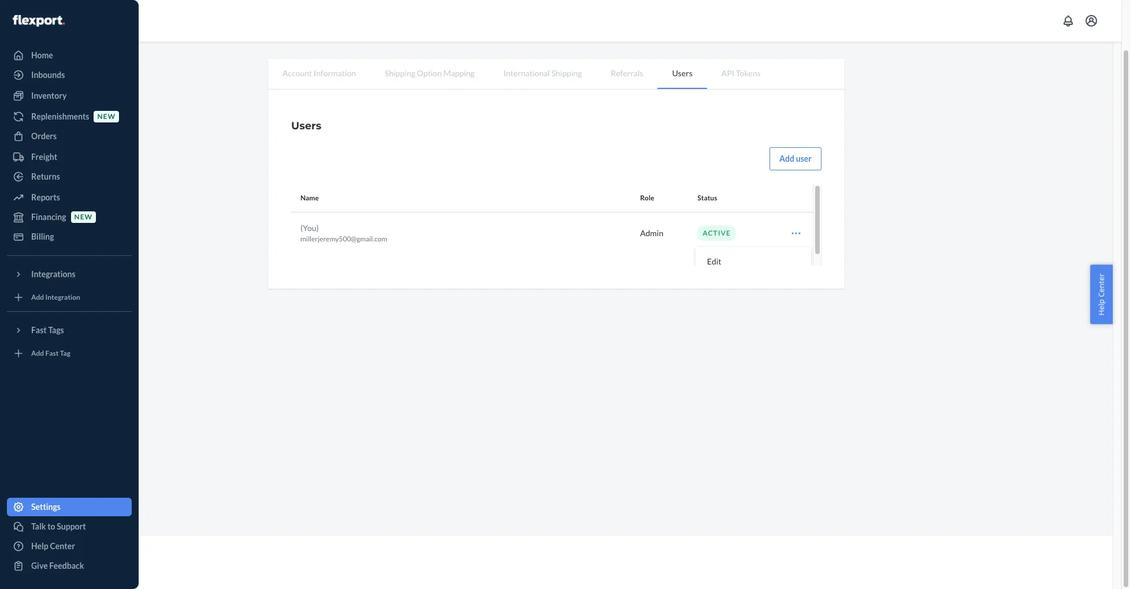 Task type: locate. For each thing, give the bounding box(es) containing it.
(you) millerjeremy500@gmail.com
[[301, 223, 387, 243]]

center
[[1097, 274, 1107, 297], [50, 542, 75, 551]]

help
[[1097, 299, 1107, 316], [31, 542, 48, 551]]

1 horizontal spatial shipping
[[552, 68, 582, 78]]

international shipping
[[504, 68, 582, 78]]

1 vertical spatial center
[[50, 542, 75, 551]]

shipping
[[385, 68, 416, 78], [552, 68, 582, 78]]

0 horizontal spatial center
[[50, 542, 75, 551]]

users down account
[[291, 120, 322, 132]]

settings up to
[[31, 502, 61, 512]]

add left integration
[[31, 293, 44, 302]]

talk to support button
[[7, 518, 132, 536]]

0 vertical spatial help
[[1097, 299, 1107, 316]]

integrations button
[[7, 265, 132, 284]]

edit
[[707, 257, 722, 266]]

international shipping tab
[[489, 59, 597, 88]]

1 vertical spatial new
[[74, 213, 93, 222]]

referrals tab
[[597, 59, 658, 88]]

orders
[[31, 131, 57, 141]]

fast tags
[[31, 325, 64, 335]]

shipping left option
[[385, 68, 416, 78]]

orders link
[[7, 127, 132, 146]]

add
[[780, 154, 795, 164], [31, 293, 44, 302], [31, 349, 44, 358]]

role
[[640, 194, 655, 202]]

0 vertical spatial fast
[[31, 325, 47, 335]]

new
[[97, 112, 116, 121], [74, 213, 93, 222]]

inventory
[[31, 91, 67, 101]]

add left user
[[780, 154, 795, 164]]

help center
[[1097, 274, 1107, 316], [31, 542, 75, 551]]

1 vertical spatial users
[[291, 120, 322, 132]]

settings link up support
[[7, 498, 132, 517]]

add inside button
[[780, 154, 795, 164]]

0 horizontal spatial shipping
[[385, 68, 416, 78]]

0 vertical spatial help center
[[1097, 274, 1107, 316]]

settings link up home link
[[42, 14, 87, 27]]

information
[[314, 68, 356, 78]]

fast
[[31, 325, 47, 335], [45, 349, 59, 358]]

add fast tag link
[[7, 344, 132, 363]]

api tokens tab
[[707, 59, 775, 88]]

settings link
[[42, 14, 87, 27], [7, 498, 132, 517]]

account information tab
[[268, 59, 371, 88]]

inventory link
[[7, 87, 132, 105]]

shipping option mapping
[[385, 68, 475, 78]]

center inside 'link'
[[50, 542, 75, 551]]

new up orders link
[[97, 112, 116, 121]]

1 horizontal spatial help
[[1097, 299, 1107, 316]]

add for add user
[[780, 154, 795, 164]]

help inside help center button
[[1097, 299, 1107, 316]]

1 vertical spatial add
[[31, 293, 44, 302]]

open notifications image
[[1062, 14, 1076, 28]]

0 vertical spatial new
[[97, 112, 116, 121]]

active
[[703, 229, 731, 238]]

0 vertical spatial add
[[780, 154, 795, 164]]

give
[[31, 561, 48, 571]]

inbounds link
[[7, 66, 132, 84]]

0 horizontal spatial help center
[[31, 542, 75, 551]]

fast left tags
[[31, 325, 47, 335]]

returns
[[31, 172, 60, 181]]

status
[[698, 194, 718, 202]]

help center inside 'link'
[[31, 542, 75, 551]]

international
[[504, 68, 550, 78]]

option
[[417, 68, 442, 78]]

millerjeremy500@gmail.com
[[301, 235, 387, 243]]

to
[[47, 522, 55, 532]]

add integration
[[31, 293, 80, 302]]

fast tags button
[[7, 321, 132, 340]]

reports
[[31, 192, 60, 202]]

billing link
[[7, 228, 132, 246]]

add user button
[[770, 147, 822, 171]]

help center inside button
[[1097, 274, 1107, 316]]

new down reports link
[[74, 213, 93, 222]]

users left api
[[672, 68, 693, 78]]

center inside button
[[1097, 274, 1107, 297]]

add down fast tags
[[31, 349, 44, 358]]

1 horizontal spatial users
[[672, 68, 693, 78]]

integrations
[[31, 269, 75, 279]]

1 vertical spatial help
[[31, 542, 48, 551]]

0 horizontal spatial help
[[31, 542, 48, 551]]

1 shipping from the left
[[385, 68, 416, 78]]

0 vertical spatial center
[[1097, 274, 1107, 297]]

0 vertical spatial settings
[[42, 14, 87, 27]]

shipping right "international"
[[552, 68, 582, 78]]

open navigation image
[[14, 14, 28, 28]]

give feedback
[[31, 561, 84, 571]]

users
[[672, 68, 693, 78], [291, 120, 322, 132]]

settings up home link
[[42, 14, 87, 27]]

flexport logo image
[[13, 15, 65, 26]]

1 vertical spatial help center
[[31, 542, 75, 551]]

name
[[301, 194, 319, 202]]

add user
[[780, 154, 812, 164]]

1 horizontal spatial help center
[[1097, 274, 1107, 316]]

1 vertical spatial settings link
[[7, 498, 132, 517]]

fast left tag
[[45, 349, 59, 358]]

1 horizontal spatial new
[[97, 112, 116, 121]]

0 horizontal spatial new
[[74, 213, 93, 222]]

edit button
[[698, 249, 809, 274]]

billing
[[31, 232, 54, 242]]

settings
[[42, 14, 87, 27], [31, 502, 61, 512]]

tab list
[[268, 59, 845, 90]]

2 vertical spatial add
[[31, 349, 44, 358]]

freight link
[[7, 148, 132, 166]]

0 vertical spatial users
[[672, 68, 693, 78]]

1 horizontal spatial center
[[1097, 274, 1107, 297]]

add integration link
[[7, 288, 132, 307]]



Task type: vqa. For each thing, say whether or not it's contained in the screenshot.
the Logistics
no



Task type: describe. For each thing, give the bounding box(es) containing it.
0 vertical spatial settings link
[[42, 14, 87, 27]]

reports link
[[7, 188, 132, 207]]

edit button
[[696, 222, 811, 277]]

2 shipping from the left
[[552, 68, 582, 78]]

admin
[[640, 228, 664, 238]]

talk to support
[[31, 522, 86, 532]]

account information
[[283, 68, 356, 78]]

shipping option mapping tab
[[371, 59, 489, 88]]

home link
[[7, 46, 132, 65]]

api tokens
[[722, 68, 761, 78]]

freight
[[31, 152, 57, 162]]

add fast tag
[[31, 349, 70, 358]]

help center button
[[1091, 265, 1113, 324]]

tags
[[48, 325, 64, 335]]

replenishments
[[31, 112, 89, 121]]

help center link
[[7, 538, 132, 556]]

help inside help center 'link'
[[31, 542, 48, 551]]

(you)
[[301, 223, 319, 233]]

users inside tab
[[672, 68, 693, 78]]

give feedback button
[[7, 557, 132, 576]]

tag
[[60, 349, 70, 358]]

new for financing
[[74, 213, 93, 222]]

api
[[722, 68, 735, 78]]

support
[[57, 522, 86, 532]]

financing
[[31, 212, 66, 222]]

open account menu image
[[1085, 14, 1099, 28]]

referrals
[[611, 68, 644, 78]]

home
[[31, 50, 53, 60]]

add for add integration
[[31, 293, 44, 302]]

user
[[796, 154, 812, 164]]

tokens
[[736, 68, 761, 78]]

tab list containing account information
[[268, 59, 845, 90]]

new for replenishments
[[97, 112, 116, 121]]

0 horizontal spatial users
[[291, 120, 322, 132]]

users tab
[[658, 59, 707, 89]]

mapping
[[444, 68, 475, 78]]

1 vertical spatial fast
[[45, 349, 59, 358]]

fast inside "dropdown button"
[[31, 325, 47, 335]]

1 vertical spatial settings
[[31, 502, 61, 512]]

integration
[[45, 293, 80, 302]]

returns link
[[7, 168, 132, 186]]

account
[[283, 68, 312, 78]]

feedback
[[49, 561, 84, 571]]

inbounds
[[31, 70, 65, 80]]

talk
[[31, 522, 46, 532]]

add for add fast tag
[[31, 349, 44, 358]]



